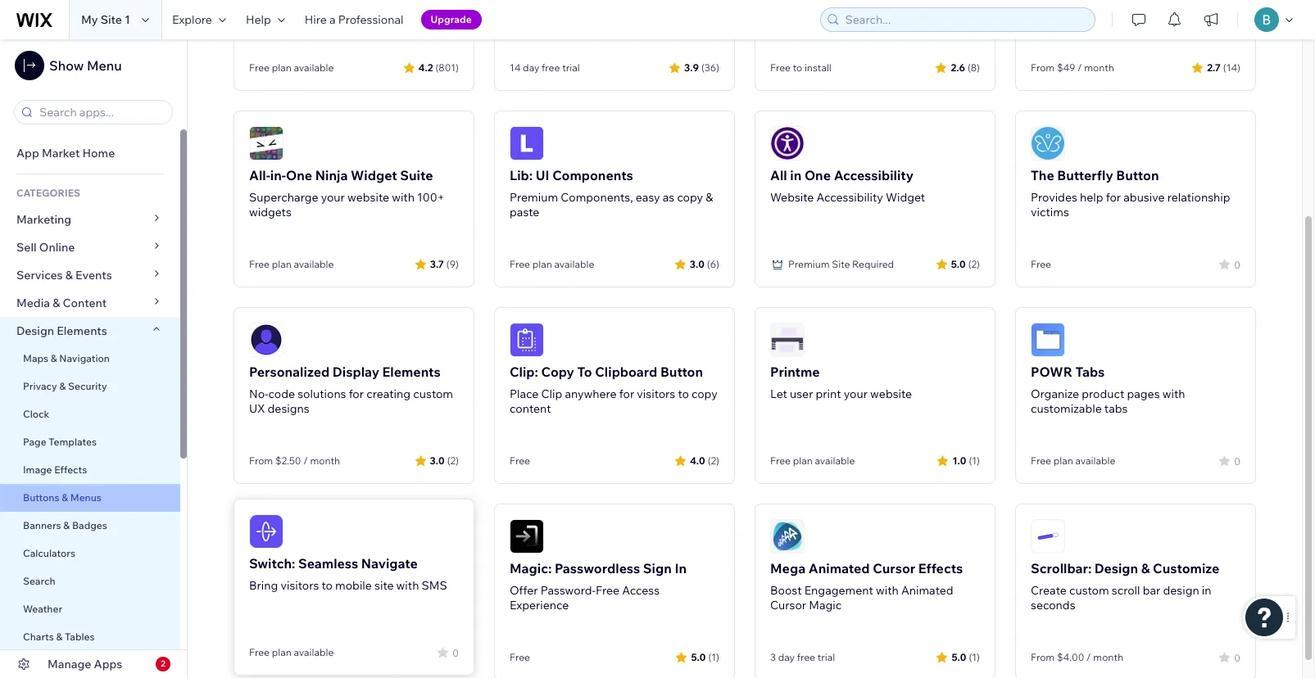 Task type: locate. For each thing, give the bounding box(es) containing it.
the
[[1031, 167, 1055, 184]]

0 vertical spatial site
[[101, 12, 122, 27]]

page templates link
[[0, 429, 180, 457]]

plan down user
[[793, 455, 813, 467]]

security
[[68, 380, 107, 393]]

day for 14
[[523, 61, 540, 74]]

2 horizontal spatial for
[[1106, 190, 1121, 205]]

1 horizontal spatial for
[[619, 387, 635, 402]]

0 vertical spatial widget
[[351, 167, 397, 184]]

tabs
[[1105, 402, 1128, 416]]

0 horizontal spatial widget
[[351, 167, 397, 184]]

0 vertical spatial in
[[790, 167, 802, 184]]

0 vertical spatial cursor
[[873, 561, 916, 577]]

effects inside the sidebar element
[[54, 464, 87, 476]]

with inside mega animated cursor effects boost engagement with animated cursor magic
[[876, 584, 899, 598]]

1 vertical spatial to
[[678, 387, 689, 402]]

magic: passwordless sign in logo image
[[510, 520, 544, 554]]

free plan available down user
[[770, 455, 855, 467]]

with inside switch: seamless navigate bring visitors to mobile site with sms
[[396, 579, 419, 593]]

powr tabs logo image
[[1031, 323, 1065, 357]]

1 horizontal spatial (2)
[[708, 454, 720, 467]]

free plan available for printme
[[770, 455, 855, 467]]

show menu
[[49, 57, 122, 74]]

1 horizontal spatial trial
[[818, 652, 835, 664]]

month right "$4.00"
[[1094, 652, 1124, 664]]

1 vertical spatial month
[[310, 455, 340, 467]]

personalized display elements no-code solutions for creating custom ux designs
[[249, 364, 453, 416]]

0 horizontal spatial for
[[349, 387, 364, 402]]

organize
[[1031, 387, 1079, 402]]

premium left required
[[788, 258, 830, 270]]

month right $49
[[1084, 61, 1115, 74]]

& left events
[[65, 268, 73, 283]]

1 horizontal spatial day
[[778, 652, 795, 664]]

1 horizontal spatial free
[[797, 652, 815, 664]]

website right print
[[870, 387, 912, 402]]

ux
[[249, 402, 265, 416]]

0 vertical spatial website
[[347, 190, 389, 205]]

sell online link
[[0, 234, 180, 261]]

with inside 'all-in-one ninja widget suite supercharge your website with 100+ widgets'
[[392, 190, 415, 205]]

1 vertical spatial custom
[[1070, 584, 1109, 598]]

plan down "bring"
[[272, 647, 292, 659]]

trial right 14
[[562, 61, 580, 74]]

& left menus
[[62, 492, 68, 504]]

your right print
[[844, 387, 868, 402]]

free right 3
[[797, 652, 815, 664]]

button inside the butterfly button provides help for abusive relationship victims
[[1117, 167, 1159, 184]]

media & content
[[16, 296, 107, 311]]

0 horizontal spatial your
[[321, 190, 345, 205]]

5.0 for mega animated cursor effects
[[952, 651, 967, 663]]

visitors inside switch: seamless navigate bring visitors to mobile site with sms
[[281, 579, 319, 593]]

manage apps
[[48, 657, 122, 672]]

button inside clip: copy to clipboard button place clip anywhere for visitors to copy content
[[661, 364, 703, 380]]

visitors down clipboard
[[637, 387, 676, 402]]

trial down magic
[[818, 652, 835, 664]]

for down display
[[349, 387, 364, 402]]

$2.50
[[275, 455, 301, 467]]

0 horizontal spatial (2)
[[447, 454, 459, 467]]

free for 14 day free trial
[[542, 61, 560, 74]]

professional
[[338, 12, 404, 27]]

0 vertical spatial your
[[321, 190, 345, 205]]

custom inside personalized display elements no-code solutions for creating custom ux designs
[[413, 387, 453, 402]]

visitors
[[637, 387, 676, 402], [281, 579, 319, 593]]

design up scroll
[[1095, 561, 1139, 577]]

0 vertical spatial free
[[542, 61, 560, 74]]

0 vertical spatial design
[[16, 324, 54, 338]]

/ for scrollbar: design & customize
[[1087, 652, 1091, 664]]

& left badges in the left of the page
[[63, 520, 70, 532]]

1 horizontal spatial one
[[805, 167, 831, 184]]

1 vertical spatial elements
[[382, 364, 441, 380]]

website down ninja
[[347, 190, 389, 205]]

custom down scrollbar:
[[1070, 584, 1109, 598]]

display
[[333, 364, 379, 380]]

1 vertical spatial website
[[870, 387, 912, 402]]

free down passwordless
[[596, 584, 620, 598]]

home
[[82, 146, 115, 161]]

0 horizontal spatial website
[[347, 190, 389, 205]]

website inside printme let user print your website
[[870, 387, 912, 402]]

trial for 14 day free trial
[[562, 61, 580, 74]]

0 vertical spatial button
[[1117, 167, 1159, 184]]

sell
[[16, 240, 37, 255]]

visitors down switch:
[[281, 579, 319, 593]]

scroll
[[1112, 584, 1140, 598]]

0 vertical spatial trial
[[562, 61, 580, 74]]

4.2
[[418, 61, 433, 73]]

user
[[790, 387, 813, 402]]

4.0 (2)
[[690, 454, 720, 467]]

site left 1
[[101, 12, 122, 27]]

printme let user print your website
[[770, 364, 912, 402]]

& right the maps
[[51, 352, 57, 365]]

& inside "scrollbar: design & customize create custom scroll bar design in seconds"
[[1141, 561, 1150, 577]]

1 vertical spatial in
[[1202, 584, 1212, 598]]

& up bar
[[1141, 561, 1150, 577]]

5.0 (1) for in
[[691, 651, 720, 663]]

with
[[392, 190, 415, 205], [1163, 387, 1186, 402], [396, 579, 419, 593], [876, 584, 899, 598]]

2 vertical spatial from
[[1031, 652, 1055, 664]]

100+
[[417, 190, 445, 205]]

plan down widgets
[[272, 258, 292, 270]]

1 horizontal spatial site
[[832, 258, 850, 270]]

& for menus
[[62, 492, 68, 504]]

(2) for personalized display elements
[[447, 454, 459, 467]]

0 horizontal spatial visitors
[[281, 579, 319, 593]]

1 vertical spatial cursor
[[770, 598, 807, 613]]

1 horizontal spatial visitors
[[637, 387, 676, 402]]

page
[[23, 436, 46, 448]]

0 horizontal spatial /
[[303, 455, 308, 467]]

services & events link
[[0, 261, 180, 289]]

free plan available for all-in-one ninja widget suite
[[249, 258, 334, 270]]

1 horizontal spatial 5.0 (1)
[[952, 651, 980, 663]]

(1)
[[969, 454, 980, 467], [708, 651, 720, 663], [969, 651, 980, 663]]

(2) for clip: copy to clipboard button
[[708, 454, 720, 467]]

free plan available down paste
[[510, 258, 594, 270]]

1 horizontal spatial /
[[1078, 61, 1082, 74]]

trial for 3 day free trial
[[818, 652, 835, 664]]

0 vertical spatial custom
[[413, 387, 453, 402]]

from left "$4.00"
[[1031, 652, 1055, 664]]

visitors inside clip: copy to clipboard button place clip anywhere for visitors to copy content
[[637, 387, 676, 402]]

1 vertical spatial day
[[778, 652, 795, 664]]

free right 14
[[542, 61, 560, 74]]

seamless
[[298, 556, 358, 572]]

elements up 'navigation'
[[57, 324, 107, 338]]

cursor down mega
[[770, 598, 807, 613]]

Search apps... field
[[34, 101, 167, 124]]

copy up 4.0 (2)
[[692, 387, 718, 402]]

maps
[[23, 352, 48, 365]]

from left "$2.50"
[[249, 455, 273, 467]]

1 vertical spatial effects
[[919, 561, 963, 577]]

personalized display elements logo image
[[249, 323, 284, 357]]

printme
[[770, 364, 820, 380]]

/ right $49
[[1078, 61, 1082, 74]]

0 horizontal spatial 5.0 (1)
[[691, 651, 720, 663]]

switch: seamless navigate bring visitors to mobile site with sms
[[249, 556, 447, 593]]

menu
[[87, 57, 122, 74]]

2.6 (8)
[[951, 61, 980, 73]]

site
[[375, 579, 394, 593]]

day
[[523, 61, 540, 74], [778, 652, 795, 664]]

one inside 'all-in-one ninja widget suite supercharge your website with 100+ widgets'
[[286, 167, 312, 184]]

experience
[[510, 598, 569, 613]]

2
[[161, 659, 165, 670]]

1 horizontal spatial elements
[[382, 364, 441, 380]]

1 horizontal spatial custom
[[1070, 584, 1109, 598]]

your
[[321, 190, 345, 205], [844, 387, 868, 402]]

/
[[1078, 61, 1082, 74], [303, 455, 308, 467], [1087, 652, 1091, 664]]

one for in-
[[286, 167, 312, 184]]

day right 14
[[523, 61, 540, 74]]

0 vertical spatial animated
[[809, 561, 870, 577]]

calculators link
[[0, 540, 180, 568]]

1 vertical spatial visitors
[[281, 579, 319, 593]]

1 vertical spatial free
[[797, 652, 815, 664]]

upgrade button
[[421, 10, 482, 30]]

2 5.0 (1) from the left
[[952, 651, 980, 663]]

custom right creating
[[413, 387, 453, 402]]

1 horizontal spatial cursor
[[873, 561, 916, 577]]

0 vertical spatial from
[[1031, 61, 1055, 74]]

day right 3
[[778, 652, 795, 664]]

2 horizontal spatial /
[[1087, 652, 1091, 664]]

1 horizontal spatial your
[[844, 387, 868, 402]]

1 vertical spatial widget
[[886, 190, 925, 205]]

with right the site
[[396, 579, 419, 593]]

& right privacy
[[59, 380, 66, 393]]

widget
[[351, 167, 397, 184], [886, 190, 925, 205]]

bar
[[1143, 584, 1161, 598]]

2 one from the left
[[805, 167, 831, 184]]

1 vertical spatial /
[[303, 455, 308, 467]]

1 horizontal spatial 3.0
[[690, 258, 705, 270]]

1 horizontal spatial premium
[[788, 258, 830, 270]]

your inside printme let user print your website
[[844, 387, 868, 402]]

tables
[[65, 631, 95, 643]]

1 horizontal spatial design
[[1095, 561, 1139, 577]]

button up abusive
[[1117, 167, 1159, 184]]

switch: seamless navigate logo image
[[249, 515, 284, 549]]

with right pages
[[1163, 387, 1186, 402]]

5.0 (2)
[[951, 258, 980, 270]]

0 horizontal spatial 3.0
[[430, 454, 445, 467]]

2.7
[[1207, 61, 1221, 73]]

& right as
[[706, 190, 713, 205]]

services
[[16, 268, 63, 283]]

1 vertical spatial animated
[[901, 584, 954, 598]]

3.0
[[690, 258, 705, 270], [430, 454, 445, 467]]

site left required
[[832, 258, 850, 270]]

with down 'suite'
[[392, 190, 415, 205]]

site
[[101, 12, 122, 27], [832, 258, 850, 270]]

from for scrollbar: design & customize
[[1031, 652, 1055, 664]]

0 vertical spatial to
[[793, 61, 803, 74]]

& right media
[[53, 296, 60, 311]]

1 vertical spatial design
[[1095, 561, 1139, 577]]

0 horizontal spatial day
[[523, 61, 540, 74]]

button right clipboard
[[661, 364, 703, 380]]

1 vertical spatial trial
[[818, 652, 835, 664]]

& inside "link"
[[53, 296, 60, 311]]

1 vertical spatial site
[[832, 258, 850, 270]]

widget inside all in one accessibility website accessibility widget
[[886, 190, 925, 205]]

custom
[[413, 387, 453, 402], [1070, 584, 1109, 598]]

effects inside mega animated cursor effects boost engagement with animated cursor magic
[[919, 561, 963, 577]]

3.0 for personalized display elements
[[430, 454, 445, 467]]

1 horizontal spatial button
[[1117, 167, 1159, 184]]

1 vertical spatial from
[[249, 455, 273, 467]]

1 horizontal spatial widget
[[886, 190, 925, 205]]

free down let on the bottom
[[770, 455, 791, 467]]

website
[[347, 190, 389, 205], [870, 387, 912, 402]]

widget up required
[[886, 190, 925, 205]]

0 horizontal spatial custom
[[413, 387, 453, 402]]

image effects
[[23, 464, 87, 476]]

effects
[[54, 464, 87, 476], [919, 561, 963, 577]]

in right all
[[790, 167, 802, 184]]

/ right "$4.00"
[[1087, 652, 1091, 664]]

/ right "$2.50"
[[303, 455, 308, 467]]

(9)
[[447, 258, 459, 270]]

one inside all in one accessibility website accessibility widget
[[805, 167, 831, 184]]

3
[[770, 652, 776, 664]]

0 horizontal spatial premium
[[510, 190, 558, 205]]

0 horizontal spatial button
[[661, 364, 703, 380]]

1 vertical spatial your
[[844, 387, 868, 402]]

site for my
[[101, 12, 122, 27]]

0 horizontal spatial one
[[286, 167, 312, 184]]

(14)
[[1223, 61, 1241, 73]]

3.9
[[684, 61, 699, 73]]

plan down paste
[[532, 258, 552, 270]]

1 horizontal spatial in
[[1202, 584, 1212, 598]]

0 horizontal spatial free
[[542, 61, 560, 74]]

free plan available down widgets
[[249, 258, 334, 270]]

month right "$2.50"
[[310, 455, 340, 467]]

1.0
[[953, 454, 967, 467]]

copy
[[541, 364, 574, 380]]

for down clipboard
[[619, 387, 635, 402]]

0 horizontal spatial trial
[[562, 61, 580, 74]]

14
[[510, 61, 521, 74]]

for
[[1106, 190, 1121, 205], [349, 387, 364, 402], [619, 387, 635, 402]]

(1) for print
[[969, 454, 980, 467]]

1 5.0 (1) from the left
[[691, 651, 720, 663]]

for right help
[[1106, 190, 1121, 205]]

0 vertical spatial copy
[[677, 190, 703, 205]]

& left "tables"
[[56, 631, 63, 643]]

from $4.00 / month
[[1031, 652, 1124, 664]]

2 vertical spatial /
[[1087, 652, 1091, 664]]

app market home link
[[0, 139, 180, 167]]

one up supercharge
[[286, 167, 312, 184]]

widget right ninja
[[351, 167, 397, 184]]

1 vertical spatial button
[[661, 364, 703, 380]]

media
[[16, 296, 50, 311]]

design up the maps
[[16, 324, 54, 338]]

0 horizontal spatial cursor
[[770, 598, 807, 613]]

2 vertical spatial month
[[1094, 652, 1124, 664]]

copy right as
[[677, 190, 703, 205]]

charts & tables
[[23, 631, 95, 643]]

engagement
[[805, 584, 874, 598]]

1 horizontal spatial website
[[870, 387, 912, 402]]

the butterfly button provides help for abusive relationship victims
[[1031, 167, 1231, 220]]

0 horizontal spatial in
[[790, 167, 802, 184]]

your down ninja
[[321, 190, 345, 205]]

from left $49
[[1031, 61, 1055, 74]]

0 vertical spatial accessibility
[[834, 167, 914, 184]]

0 horizontal spatial to
[[322, 579, 333, 593]]

victims
[[1031, 205, 1069, 220]]

0 horizontal spatial elements
[[57, 324, 107, 338]]

3.7 (9)
[[430, 258, 459, 270]]

design inside "scrollbar: design & customize create custom scroll bar design in seconds"
[[1095, 561, 1139, 577]]

cursor up engagement
[[873, 561, 916, 577]]

pages
[[1127, 387, 1160, 402]]

1 horizontal spatial effects
[[919, 561, 963, 577]]

& inside 'lib: ui components premium components, easy as copy & paste'
[[706, 190, 713, 205]]

free plan available down "bring"
[[249, 647, 334, 659]]

2 horizontal spatial to
[[793, 61, 803, 74]]

navigate
[[361, 556, 418, 572]]

services & events
[[16, 268, 112, 283]]

website inside 'all-in-one ninja widget suite supercharge your website with 100+ widgets'
[[347, 190, 389, 205]]

0 horizontal spatial effects
[[54, 464, 87, 476]]

one up website at the top of the page
[[805, 167, 831, 184]]

& for navigation
[[51, 352, 57, 365]]

0 vertical spatial day
[[523, 61, 540, 74]]

show menu button
[[15, 51, 122, 80]]

premium down ui
[[510, 190, 558, 205]]

1 one from the left
[[286, 167, 312, 184]]

to inside switch: seamless navigate bring visitors to mobile site with sms
[[322, 579, 333, 593]]

ui
[[536, 167, 550, 184]]

(801)
[[436, 61, 459, 73]]

1 horizontal spatial animated
[[901, 584, 954, 598]]

1 horizontal spatial to
[[678, 387, 689, 402]]

month for personalized display elements
[[310, 455, 340, 467]]

in right design
[[1202, 584, 1212, 598]]

1 vertical spatial copy
[[692, 387, 718, 402]]

clipboard
[[595, 364, 658, 380]]

0 vertical spatial visitors
[[637, 387, 676, 402]]

with right engagement
[[876, 584, 899, 598]]

free down "bring"
[[249, 647, 270, 659]]

elements up creating
[[382, 364, 441, 380]]

creating
[[366, 387, 411, 402]]

marketing link
[[0, 206, 180, 234]]

0 vertical spatial elements
[[57, 324, 107, 338]]

0 vertical spatial 3.0
[[690, 258, 705, 270]]

one for in
[[805, 167, 831, 184]]

1 vertical spatial premium
[[788, 258, 830, 270]]

0 vertical spatial effects
[[54, 464, 87, 476]]

lib: ui components logo image
[[510, 126, 544, 161]]

hire
[[305, 12, 327, 27]]

scrollbar: design & customize logo image
[[1031, 520, 1065, 554]]

0 vertical spatial premium
[[510, 190, 558, 205]]

powr
[[1031, 364, 1073, 380]]

0 horizontal spatial site
[[101, 12, 122, 27]]

app
[[16, 146, 39, 161]]



Task type: vqa. For each thing, say whether or not it's contained in the screenshot.


Task type: describe. For each thing, give the bounding box(es) containing it.
with inside powr tabs organize product pages with customizable tabs
[[1163, 387, 1186, 402]]

available for lib: ui components
[[554, 258, 594, 270]]

weather
[[23, 603, 62, 616]]

buttons & menus
[[23, 492, 102, 504]]

$4.00
[[1057, 652, 1085, 664]]

free plan available down customizable
[[1031, 455, 1116, 467]]

install
[[805, 61, 832, 74]]

customize
[[1153, 561, 1220, 577]]

switch:
[[249, 556, 295, 572]]

privacy & security link
[[0, 373, 180, 401]]

premium site required
[[788, 258, 894, 270]]

5.0 for magic: passwordless sign in
[[691, 651, 706, 663]]

provides
[[1031, 190, 1078, 205]]

free down widgets
[[249, 258, 270, 270]]

3.0 for lib: ui components
[[690, 258, 705, 270]]

free plan available for lib: ui components
[[510, 258, 594, 270]]

plan for printme
[[793, 455, 813, 467]]

a
[[329, 12, 336, 27]]

clock
[[23, 408, 49, 420]]

offer
[[510, 584, 538, 598]]

0 vertical spatial /
[[1078, 61, 1082, 74]]

page templates
[[23, 436, 99, 448]]

copy inside 'lib: ui components premium components, easy as copy & paste'
[[677, 190, 703, 205]]

anywhere
[[565, 387, 617, 402]]

& for security
[[59, 380, 66, 393]]

free down paste
[[510, 258, 530, 270]]

paste
[[510, 205, 540, 220]]

design
[[1163, 584, 1200, 598]]

0 horizontal spatial animated
[[809, 561, 870, 577]]

components,
[[561, 190, 633, 205]]

design inside design elements link
[[16, 324, 54, 338]]

all in one accessibility logo image
[[770, 126, 805, 161]]

available for switch: seamless navigate
[[294, 647, 334, 659]]

3.7
[[430, 258, 444, 270]]

sms
[[422, 579, 447, 593]]

(6)
[[707, 258, 720, 270]]

for inside personalized display elements no-code solutions for creating custom ux designs
[[349, 387, 364, 402]]

all-in-one ninja widget suite logo image
[[249, 126, 284, 161]]

widgets
[[249, 205, 292, 220]]

3.0 (6)
[[690, 258, 720, 270]]

free down customizable
[[1031, 455, 1052, 467]]

day for 3
[[778, 652, 795, 664]]

for inside clip: copy to clipboard button place clip anywhere for visitors to copy content
[[619, 387, 635, 402]]

your inside 'all-in-one ninja widget suite supercharge your website with 100+ widgets'
[[321, 190, 345, 205]]

suite
[[400, 167, 433, 184]]

in inside "scrollbar: design & customize create custom scroll bar design in seconds"
[[1202, 584, 1212, 598]]

1 vertical spatial accessibility
[[817, 190, 883, 205]]

all
[[770, 167, 787, 184]]

plan for lib: ui components
[[532, 258, 552, 270]]

access
[[622, 584, 660, 598]]

5.0 for all in one accessibility
[[951, 258, 966, 270]]

solutions
[[298, 387, 346, 402]]

in inside all in one accessibility website accessibility widget
[[790, 167, 802, 184]]

free inside magic: passwordless sign in offer password-free access experience
[[596, 584, 620, 598]]

3.0 (2)
[[430, 454, 459, 467]]

(2) for all in one accessibility
[[968, 258, 980, 270]]

my
[[81, 12, 98, 27]]

custom inside "scrollbar: design & customize create custom scroll bar design in seconds"
[[1070, 584, 1109, 598]]

designs
[[268, 402, 310, 416]]

from $2.50 / month
[[249, 455, 340, 467]]

clip: copy to clipboard button place clip anywhere for visitors to copy content
[[510, 364, 718, 416]]

free to install
[[770, 61, 832, 74]]

plan for switch: seamless navigate
[[272, 647, 292, 659]]

events
[[75, 268, 112, 283]]

& for tables
[[56, 631, 63, 643]]

free down help
[[249, 61, 270, 74]]

market
[[42, 146, 80, 161]]

(1) for effects
[[969, 651, 980, 663]]

& for content
[[53, 296, 60, 311]]

powr tabs organize product pages with customizable tabs
[[1031, 364, 1186, 416]]

marketing
[[16, 212, 71, 227]]

14 day free trial
[[510, 61, 580, 74]]

maps & navigation
[[23, 352, 110, 365]]

help
[[246, 12, 271, 27]]

categories
[[16, 187, 80, 199]]

1
[[125, 12, 130, 27]]

free down experience
[[510, 652, 530, 664]]

magic: passwordless sign in offer password-free access experience
[[510, 561, 687, 613]]

widget inside 'all-in-one ninja widget suite supercharge your website with 100+ widgets'
[[351, 167, 397, 184]]

navigation
[[59, 352, 110, 365]]

personalized
[[249, 364, 330, 380]]

(36)
[[701, 61, 720, 73]]

elements inside personalized display elements no-code solutions for creating custom ux designs
[[382, 364, 441, 380]]

elements inside the sidebar element
[[57, 324, 107, 338]]

butterfly
[[1058, 167, 1114, 184]]

all in one accessibility website accessibility widget
[[770, 167, 925, 205]]

explore
[[172, 12, 212, 27]]

buttons & menus link
[[0, 484, 180, 512]]

tabs
[[1076, 364, 1105, 380]]

free plan available for switch: seamless navigate
[[249, 647, 334, 659]]

online
[[39, 240, 75, 255]]

clip
[[541, 387, 562, 402]]

plan for all-in-one ninja widget suite
[[272, 258, 292, 270]]

site for premium
[[832, 258, 850, 270]]

sidebar element
[[0, 39, 188, 679]]

& for badges
[[63, 520, 70, 532]]

product
[[1082, 387, 1125, 402]]

templates
[[49, 436, 97, 448]]

magic
[[809, 598, 842, 613]]

/ for personalized display elements
[[303, 455, 308, 467]]

from $49 / month
[[1031, 61, 1115, 74]]

(1) for in
[[708, 651, 720, 663]]

for inside the butterfly button provides help for abusive relationship victims
[[1106, 190, 1121, 205]]

0 vertical spatial month
[[1084, 61, 1115, 74]]

5.0 (1) for effects
[[952, 651, 980, 663]]

the butterfly button logo image
[[1031, 126, 1065, 161]]

from for personalized display elements
[[249, 455, 273, 467]]

mega
[[770, 561, 806, 577]]

available for printme
[[815, 455, 855, 467]]

& for events
[[65, 268, 73, 283]]

charts
[[23, 631, 54, 643]]

hire a professional link
[[295, 0, 414, 39]]

free plan available down hire
[[249, 61, 334, 74]]

clock link
[[0, 401, 180, 429]]

password-
[[541, 584, 596, 598]]

Search... field
[[840, 8, 1090, 31]]

let
[[770, 387, 788, 402]]

available for all-in-one ninja widget suite
[[294, 258, 334, 270]]

as
[[663, 190, 675, 205]]

clip: copy to clipboard button logo image
[[510, 323, 544, 357]]

privacy
[[23, 380, 57, 393]]

mega animated cursor effects logo image
[[770, 520, 805, 554]]

premium inside 'lib: ui components premium components, easy as copy & paste'
[[510, 190, 558, 205]]

print
[[816, 387, 841, 402]]

charts & tables link
[[0, 624, 180, 652]]

sign
[[643, 561, 672, 577]]

to inside clip: copy to clipboard button place clip anywhere for visitors to copy content
[[678, 387, 689, 402]]

printme logo image
[[770, 323, 805, 357]]

free for 3 day free trial
[[797, 652, 815, 664]]

month for scrollbar: design & customize
[[1094, 652, 1124, 664]]

content
[[63, 296, 107, 311]]

free left install
[[770, 61, 791, 74]]

free down victims
[[1031, 258, 1052, 270]]

search link
[[0, 568, 180, 596]]

2.6
[[951, 61, 965, 73]]

plan down help button
[[272, 61, 292, 74]]

image effects link
[[0, 457, 180, 484]]

copy inside clip: copy to clipboard button place clip anywhere for visitors to copy content
[[692, 387, 718, 402]]

hire a professional
[[305, 12, 404, 27]]

plan down customizable
[[1054, 455, 1073, 467]]

supercharge
[[249, 190, 318, 205]]

free down content
[[510, 455, 530, 467]]



